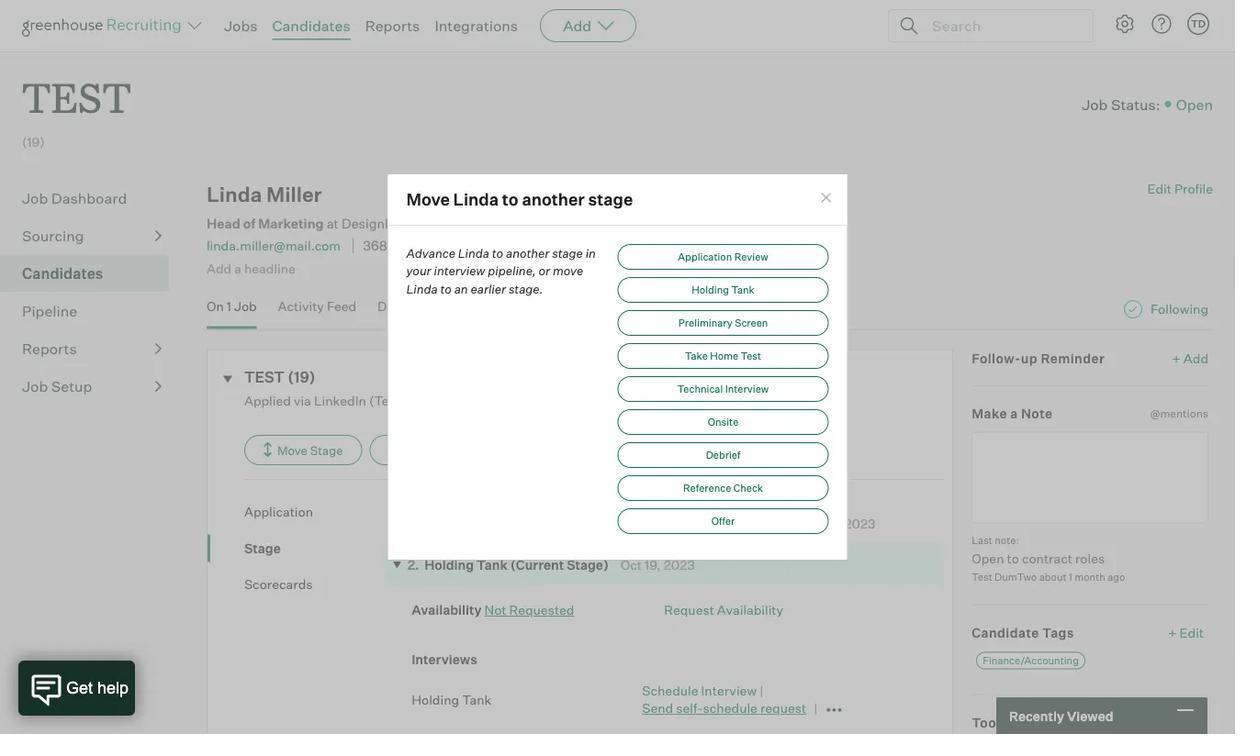 Task type: vqa. For each thing, say whether or not it's contained in the screenshot.
'Add' in the Add Candidate "link"
no



Task type: locate. For each thing, give the bounding box(es) containing it.
0 horizontal spatial open
[[972, 551, 1004, 567]]

0 vertical spatial test
[[22, 70, 131, 124]]

holding tank
[[692, 284, 755, 296], [412, 692, 492, 708]]

18, up oct 19, 2023 on the bottom right
[[650, 516, 667, 532]]

0 vertical spatial open
[[1176, 95, 1213, 113]]

test right the home
[[741, 350, 761, 362]]

sourcing
[[22, 227, 84, 245]]

reports left integrations
[[365, 17, 420, 35]]

jobs link
[[224, 17, 258, 35]]

1 horizontal spatial 18,
[[737, 516, 753, 532]]

(19) down test link
[[22, 134, 45, 150]]

interview up schedule
[[701, 683, 757, 699]]

0 horizontal spatial |
[[704, 516, 707, 532]]

screen
[[735, 317, 768, 329]]

0 vertical spatial another
[[522, 189, 585, 210]]

candidates link right jobs 'link'
[[272, 17, 351, 35]]

1 vertical spatial a
[[1011, 406, 1018, 422]]

td
[[1191, 17, 1206, 30]]

0 horizontal spatial application
[[244, 504, 313, 520]]

0 vertical spatial holding tank
[[692, 284, 755, 296]]

candidates link
[[272, 17, 351, 35], [22, 263, 162, 285]]

to left the an
[[440, 281, 452, 296]]

test down the on 1 job link
[[244, 368, 285, 387]]

move inside dialog
[[406, 189, 450, 210]]

0 vertical spatial applied
[[244, 393, 291, 409]]

1 horizontal spatial availability
[[717, 603, 784, 619]]

stage
[[310, 443, 343, 458], [244, 541, 281, 557]]

1 vertical spatial open
[[972, 551, 1004, 567]]

sep right on
[[624, 516, 648, 532]]

1 vertical spatial test
[[972, 571, 993, 584]]

availability
[[412, 603, 482, 619], [717, 603, 784, 619]]

job dashboard link
[[22, 188, 162, 210]]

interview down the home
[[725, 383, 769, 395]]

stage inside advance linda to another stage in your interview pipeline, or move linda to an earlier stage.
[[552, 246, 583, 260]]

0 horizontal spatial candidates link
[[22, 263, 162, 285]]

candidates right jobs 'link'
[[272, 17, 351, 35]]

application inside move linda to another stage dialog
[[678, 251, 732, 263]]

1 horizontal spatial oct
[[802, 516, 823, 532]]

job for job dashboard
[[22, 189, 48, 208]]

| up request
[[760, 683, 764, 699]]

holding tank inside move linda to another stage dialog
[[692, 284, 755, 296]]

a left headline
[[234, 260, 241, 276]]

1 sep from the left
[[624, 516, 648, 532]]

resume
[[631, 237, 681, 254]]

tank inside move linda to another stage dialog
[[731, 284, 755, 296]]

1 vertical spatial tank
[[477, 558, 508, 574]]

send
[[642, 701, 673, 717]]

reference
[[683, 482, 731, 494]]

tank down 'interviews'
[[462, 692, 492, 708]]

1 vertical spatial |
[[760, 683, 764, 699]]

1 horizontal spatial edit
[[1180, 625, 1204, 641]]

stage up move
[[552, 246, 583, 260]]

0 vertical spatial oct
[[802, 516, 823, 532]]

0 vertical spatial 19,
[[826, 516, 842, 532]]

a
[[234, 260, 241, 276], [1011, 406, 1018, 422]]

oct right stage)
[[621, 558, 642, 574]]

recently
[[1009, 708, 1065, 724]]

holding right "2."
[[425, 558, 474, 574]]

| left offer
[[704, 516, 707, 532]]

send self-schedule request link
[[642, 701, 807, 717]]

18, right offer
[[737, 516, 753, 532]]

0 horizontal spatial a
[[234, 260, 241, 276]]

pipeline link
[[22, 301, 162, 323]]

reports link
[[365, 17, 420, 35], [22, 338, 162, 360]]

recently viewed
[[1009, 708, 1114, 724]]

+ for + edit
[[1169, 625, 1177, 641]]

or
[[539, 263, 550, 278]]

None text field
[[972, 432, 1209, 524]]

job right on
[[234, 299, 257, 315]]

0 horizontal spatial add
[[207, 260, 232, 276]]

1 horizontal spatial application
[[678, 251, 732, 263]]

0 vertical spatial interview
[[725, 383, 769, 395]]

edit
[[1148, 181, 1172, 197], [1180, 625, 1204, 641]]

0 horizontal spatial test
[[22, 70, 131, 124]]

another up utc
[[522, 189, 585, 210]]

headline
[[244, 260, 296, 276]]

linda up head
[[207, 182, 262, 207]]

another for advance linda to another stage in your interview pipeline, or move linda to an earlier stage.
[[506, 246, 550, 260]]

1 vertical spatial stage
[[244, 541, 281, 557]]

stage down 'linkedin'
[[310, 443, 343, 458]]

jobs
[[224, 17, 258, 35]]

application left 'review'
[[678, 251, 732, 263]]

@mentions link
[[1150, 405, 1209, 423]]

interview
[[434, 263, 485, 278]]

applied for applied via linkedin (test dummy)
[[244, 393, 291, 409]]

move for move linda to another stage
[[406, 189, 450, 210]]

move inside button
[[277, 443, 308, 458]]

integrations link
[[435, 17, 518, 35]]

test (19)
[[244, 368, 316, 387]]

1 horizontal spatial add
[[563, 17, 592, 35]]

0 horizontal spatial sep
[[624, 516, 648, 532]]

interview
[[725, 383, 769, 395], [701, 683, 757, 699]]

0 horizontal spatial stage
[[244, 541, 281, 557]]

application link
[[244, 503, 384, 521]]

availability up 'interviews'
[[412, 603, 482, 619]]

applied for applied on  sep 18, 2023 | sep 18, 2023 – oct 19, 2023
[[557, 516, 603, 532]]

sourcing link
[[22, 225, 162, 247]]

1 horizontal spatial open
[[1176, 95, 1213, 113]]

0 vertical spatial reports
[[365, 17, 420, 35]]

1 horizontal spatial test
[[244, 368, 285, 387]]

19, right stage)
[[645, 558, 661, 574]]

1 right about at the right
[[1069, 571, 1073, 584]]

1 horizontal spatial move
[[406, 189, 450, 210]]

finance/accounting link
[[977, 653, 1086, 670]]

another for move linda to another stage
[[522, 189, 585, 210]]

test down greenhouse recruiting image
[[22, 70, 131, 124]]

0 horizontal spatial stage
[[552, 246, 583, 260]]

tank down 'review'
[[731, 284, 755, 296]]

sep down "reference check" in the bottom of the page
[[710, 516, 734, 532]]

(19)
[[22, 134, 45, 150], [288, 368, 316, 387]]

activity feed
[[278, 299, 357, 315]]

holding up preliminary
[[692, 284, 729, 296]]

1 vertical spatial application
[[244, 504, 313, 520]]

1 horizontal spatial candidates link
[[272, 17, 351, 35]]

feed
[[327, 299, 357, 315]]

oct right the –
[[802, 516, 823, 532]]

2.
[[408, 558, 419, 574]]

0 vertical spatial application
[[678, 251, 732, 263]]

1 horizontal spatial test
[[972, 571, 993, 584]]

activity
[[278, 299, 324, 315]]

1 horizontal spatial stage
[[588, 189, 633, 210]]

1 vertical spatial +
[[1169, 625, 1177, 641]]

move down via
[[277, 443, 308, 458]]

oct
[[802, 516, 823, 532], [621, 558, 642, 574]]

0 vertical spatial edit
[[1148, 181, 1172, 197]]

1 horizontal spatial sep
[[710, 516, 734, 532]]

1 horizontal spatial |
[[760, 683, 764, 699]]

0 vertical spatial a
[[234, 260, 241, 276]]

0 horizontal spatial candidates
[[22, 265, 103, 283]]

request
[[664, 603, 714, 619]]

1 horizontal spatial 1
[[1069, 571, 1073, 584]]

application up the stage link at the left bottom of the page
[[244, 504, 313, 520]]

1 horizontal spatial candidates
[[272, 17, 351, 35]]

0 vertical spatial test
[[741, 350, 761, 362]]

interview inside schedule interview | send self-schedule request
[[701, 683, 757, 699]]

0 horizontal spatial move
[[277, 443, 308, 458]]

schedule interview | send self-schedule request
[[642, 683, 807, 717]]

following link
[[1151, 300, 1209, 318]]

0 horizontal spatial reports link
[[22, 338, 162, 360]]

test
[[22, 70, 131, 124], [244, 368, 285, 387]]

0 vertical spatial tank
[[731, 284, 755, 296]]

reports link up the job setup link
[[22, 338, 162, 360]]

job for job setup
[[22, 378, 48, 396]]

make a note
[[972, 406, 1053, 422]]

onsite
[[708, 416, 739, 428]]

technical interview
[[678, 383, 769, 395]]

0 vertical spatial candidates link
[[272, 17, 351, 35]]

1 18, from the left
[[650, 516, 667, 532]]

to up pipeline,
[[492, 246, 503, 260]]

home
[[710, 350, 739, 362]]

job up "sourcing" in the left of the page
[[22, 189, 48, 208]]

linda.miller@mail.com
[[207, 238, 341, 254]]

integrations
[[435, 17, 518, 35]]

open right status:
[[1176, 95, 1213, 113]]

1 vertical spatial holding tank
[[412, 692, 492, 708]]

on 1 job link
[[207, 299, 257, 326]]

1 vertical spatial applied
[[557, 516, 603, 532]]

0 horizontal spatial (19)
[[22, 134, 45, 150]]

0 vertical spatial stage
[[310, 443, 343, 458]]

(19) up via
[[288, 368, 316, 387]]

1 vertical spatial (19)
[[288, 368, 316, 387]]

2023 up request
[[664, 558, 695, 574]]

1 horizontal spatial reports
[[365, 17, 420, 35]]

linda up interview
[[458, 246, 490, 260]]

add for add
[[563, 17, 592, 35]]

(gmt+00:00) utc
[[469, 237, 588, 254]]

0 horizontal spatial 19,
[[645, 558, 661, 574]]

test inside move linda to another stage dialog
[[741, 350, 761, 362]]

1 vertical spatial move
[[277, 443, 308, 458]]

candidate tags
[[972, 625, 1074, 641]]

a for make
[[1011, 406, 1018, 422]]

open down last
[[972, 551, 1004, 567]]

1 vertical spatial 1
[[1069, 571, 1073, 584]]

1 vertical spatial candidates link
[[22, 263, 162, 285]]

review
[[735, 251, 769, 263]]

test left dumtwo
[[972, 571, 993, 584]]

stage up the no
[[588, 189, 633, 210]]

0 horizontal spatial 1
[[227, 299, 231, 315]]

0 vertical spatial +
[[1173, 351, 1181, 367]]

sep
[[624, 516, 648, 532], [710, 516, 734, 532]]

move for move stage
[[277, 443, 308, 458]]

linda
[[207, 182, 262, 207], [453, 189, 499, 210], [458, 246, 490, 260], [406, 281, 438, 296]]

holding down 'interviews'
[[412, 692, 459, 708]]

take
[[685, 350, 708, 362]]

self-
[[676, 701, 703, 717]]

applied down test (19)
[[244, 393, 291, 409]]

1 horizontal spatial holding tank
[[692, 284, 755, 296]]

open inside last note: open to contract roles test dumtwo               about 1 month               ago
[[972, 551, 1004, 567]]

0 horizontal spatial edit
[[1148, 181, 1172, 197]]

add inside popup button
[[563, 17, 592, 35]]

1 vertical spatial oct
[[621, 558, 642, 574]]

1 horizontal spatial stage
[[310, 443, 343, 458]]

schedule
[[703, 701, 758, 717]]

reports link left integrations
[[365, 17, 420, 35]]

marketing
[[258, 215, 324, 232]]

0 vertical spatial candidates
[[272, 17, 351, 35]]

1 vertical spatial add
[[207, 260, 232, 276]]

request availability
[[664, 603, 784, 619]]

another
[[522, 189, 585, 210], [506, 246, 550, 260]]

0 horizontal spatial applied
[[244, 393, 291, 409]]

1 horizontal spatial a
[[1011, 406, 1018, 422]]

0 vertical spatial add
[[563, 17, 592, 35]]

1 vertical spatial edit
[[1180, 625, 1204, 641]]

reports down "pipeline"
[[22, 340, 77, 358]]

on 1 job
[[207, 299, 257, 315]]

on
[[207, 299, 224, 315]]

stage.
[[509, 281, 543, 296]]

1 vertical spatial interview
[[701, 683, 757, 699]]

stage
[[588, 189, 633, 210], [552, 246, 583, 260]]

tank left (current
[[477, 558, 508, 574]]

0 horizontal spatial reports
[[22, 340, 77, 358]]

0 horizontal spatial oct
[[621, 558, 642, 574]]

0 horizontal spatial 18,
[[650, 516, 667, 532]]

another inside advance linda to another stage in your interview pipeline, or move linda to an earlier stage.
[[506, 246, 550, 260]]

holding tank down 'interviews'
[[412, 692, 492, 708]]

1 vertical spatial stage
[[552, 246, 583, 260]]

1 vertical spatial another
[[506, 246, 550, 260]]

schedule
[[642, 683, 699, 699]]

job left setup
[[22, 378, 48, 396]]

applied left on
[[557, 516, 603, 532]]

test for test (19)
[[244, 368, 285, 387]]

availability right request
[[717, 603, 784, 619]]

candidates down "sourcing" in the left of the page
[[22, 265, 103, 283]]

0 horizontal spatial test
[[741, 350, 761, 362]]

tags
[[1043, 625, 1074, 641]]

stage for move linda to another stage
[[588, 189, 633, 210]]

0 vertical spatial holding
[[692, 284, 729, 296]]

job left status:
[[1082, 95, 1108, 113]]

setup
[[51, 378, 92, 396]]

18,
[[650, 516, 667, 532], [737, 516, 753, 532]]

technical
[[678, 383, 723, 395]]

stage up scorecards
[[244, 541, 281, 557]]

designhub
[[342, 215, 411, 232]]

19, right the –
[[826, 516, 842, 532]]

a left note
[[1011, 406, 1018, 422]]

0 vertical spatial move
[[406, 189, 450, 210]]

move stage
[[277, 443, 343, 458]]

holding tank down application review
[[692, 284, 755, 296]]

move up 3684578000
[[406, 189, 450, 210]]

to down note:
[[1007, 551, 1019, 567]]

2 horizontal spatial add
[[1184, 351, 1209, 367]]

another up pipeline,
[[506, 246, 550, 260]]

1 vertical spatial reports link
[[22, 338, 162, 360]]

no
[[611, 237, 628, 254]]

1 right on
[[227, 299, 231, 315]]

interview inside move linda to another stage dialog
[[725, 383, 769, 395]]

1 horizontal spatial applied
[[557, 516, 603, 532]]

0 vertical spatial reports link
[[365, 17, 420, 35]]

0 horizontal spatial availability
[[412, 603, 482, 619]]

0 vertical spatial stage
[[588, 189, 633, 210]]

candidates link down sourcing 'link'
[[22, 263, 162, 285]]

1 vertical spatial 19,
[[645, 558, 661, 574]]



Task type: describe. For each thing, give the bounding box(es) containing it.
td button
[[1188, 13, 1210, 35]]

earlier
[[471, 281, 506, 296]]

of
[[243, 215, 256, 232]]

2 sep from the left
[[710, 516, 734, 532]]

2. holding tank (current stage)
[[408, 558, 609, 574]]

follow-up reminder
[[972, 351, 1105, 367]]

debrief
[[706, 449, 741, 461]]

add for add a headline
[[207, 260, 232, 276]]

interview for technical
[[725, 383, 769, 395]]

2 vertical spatial add
[[1184, 351, 1209, 367]]

miller
[[266, 182, 322, 207]]

last note: open to contract roles test dumtwo               about 1 month               ago
[[972, 535, 1126, 584]]

stage link
[[244, 540, 384, 558]]

add button
[[540, 9, 637, 42]]

2 vertical spatial tank
[[462, 692, 492, 708]]

schedule interview link
[[642, 683, 757, 699]]

configure image
[[1114, 13, 1136, 35]]

a for add
[[234, 260, 241, 276]]

2 availability from the left
[[717, 603, 784, 619]]

1 horizontal spatial reports link
[[365, 17, 420, 35]]

job status:
[[1082, 95, 1161, 113]]

details
[[378, 299, 419, 315]]

1 vertical spatial candidates
[[22, 265, 103, 283]]

pipeline
[[22, 302, 77, 321]]

1 inside last note: open to contract roles test dumtwo               about 1 month               ago
[[1069, 571, 1073, 584]]

+ edit link
[[1164, 621, 1209, 646]]

+ add link
[[1173, 350, 1209, 368]]

make
[[972, 406, 1008, 422]]

your
[[406, 263, 431, 278]]

+ for + add
[[1173, 351, 1181, 367]]

td button
[[1184, 9, 1213, 39]]

3684578000
[[363, 237, 447, 254]]

0 vertical spatial (19)
[[22, 134, 45, 150]]

Search text field
[[928, 12, 1077, 39]]

linda down your
[[406, 281, 438, 296]]

application for application
[[244, 504, 313, 520]]

(gmt+00:00)
[[469, 237, 558, 254]]

2023 right the –
[[845, 516, 876, 532]]

job setup
[[22, 378, 92, 396]]

dummy)
[[403, 393, 456, 409]]

scorecards link
[[244, 576, 384, 594]]

greenhouse recruiting image
[[22, 15, 187, 37]]

request
[[760, 701, 807, 717]]

reference check
[[683, 482, 763, 494]]

finance/accounting
[[983, 655, 1079, 667]]

(test
[[369, 393, 400, 409]]

in
[[586, 246, 596, 260]]

request availability button
[[664, 603, 784, 619]]

application for application review
[[678, 251, 732, 263]]

(current
[[511, 558, 564, 574]]

stage)
[[567, 558, 609, 574]]

following
[[1151, 301, 1209, 317]]

via
[[294, 393, 311, 409]]

+ edit
[[1169, 625, 1204, 641]]

1 horizontal spatial 19,
[[826, 516, 842, 532]]

check
[[734, 482, 763, 494]]

linda.miller@mail.com link
[[207, 238, 341, 254]]

advance
[[406, 246, 456, 260]]

reminder
[[1041, 351, 1105, 367]]

preliminary screen
[[678, 317, 768, 329]]

interview for schedule
[[701, 683, 757, 699]]

applied on  sep 18, 2023 | sep 18, 2023 – oct 19, 2023
[[557, 516, 876, 532]]

linda inside linda miller head of marketing at designhub
[[207, 182, 262, 207]]

1 vertical spatial reports
[[22, 340, 77, 358]]

stage inside button
[[310, 443, 343, 458]]

2023 left offer
[[670, 516, 701, 532]]

move stage button
[[244, 435, 362, 466]]

–
[[790, 516, 799, 532]]

test for test
[[22, 70, 131, 124]]

note
[[1021, 406, 1053, 422]]

test inside last note: open to contract roles test dumtwo               about 1 month               ago
[[972, 571, 993, 584]]

about
[[1039, 571, 1067, 584]]

move linda to another stage dialog
[[387, 174, 848, 561]]

no resume provided
[[611, 237, 739, 254]]

job for job status:
[[1082, 95, 1108, 113]]

pipeline,
[[488, 263, 536, 278]]

0 horizontal spatial holding tank
[[412, 692, 492, 708]]

stage for advance linda to another stage in your interview pipeline, or move linda to an earlier stage.
[[552, 246, 583, 260]]

1 horizontal spatial (19)
[[288, 368, 316, 387]]

0 vertical spatial |
[[704, 516, 707, 532]]

close image
[[819, 191, 834, 205]]

to up '(gmt+00:00)' in the left top of the page
[[502, 189, 519, 210]]

an
[[454, 281, 468, 296]]

linkedin
[[314, 393, 366, 409]]

to inside last note: open to contract roles test dumtwo               about 1 month               ago
[[1007, 551, 1019, 567]]

details link
[[378, 299, 419, 326]]

edit profile
[[1148, 181, 1213, 197]]

up
[[1021, 351, 1038, 367]]

2 vertical spatial holding
[[412, 692, 459, 708]]

linda up '(gmt+00:00)' in the left top of the page
[[453, 189, 499, 210]]

2 18, from the left
[[737, 516, 753, 532]]

@mentions
[[1150, 407, 1209, 421]]

preliminary
[[678, 317, 733, 329]]

test link
[[22, 51, 131, 128]]

0 vertical spatial 1
[[227, 299, 231, 315]]

utc
[[561, 237, 588, 254]]

oct 19, 2023
[[621, 558, 695, 574]]

| inside schedule interview | send self-schedule request
[[760, 683, 764, 699]]

activity feed link
[[278, 299, 357, 326]]

move linda to another stage
[[406, 189, 633, 210]]

follow-
[[972, 351, 1021, 367]]

+ add
[[1173, 351, 1209, 367]]

ago
[[1108, 571, 1126, 584]]

roles
[[1076, 551, 1105, 567]]

add a headline
[[207, 260, 296, 276]]

contract
[[1022, 551, 1073, 567]]

1 availability from the left
[[412, 603, 482, 619]]

holding inside move linda to another stage dialog
[[692, 284, 729, 296]]

last
[[972, 535, 993, 547]]

on
[[606, 516, 621, 532]]

job dashboard
[[22, 189, 127, 208]]

2023 left the –
[[756, 516, 787, 532]]

applied via linkedin (test dummy)
[[244, 393, 459, 409]]

month
[[1075, 571, 1106, 584]]

linda miller head of marketing at designhub
[[207, 182, 411, 232]]

1 vertical spatial holding
[[425, 558, 474, 574]]

advance linda to another stage in your interview pipeline, or move linda to an earlier stage.
[[406, 246, 596, 296]]



